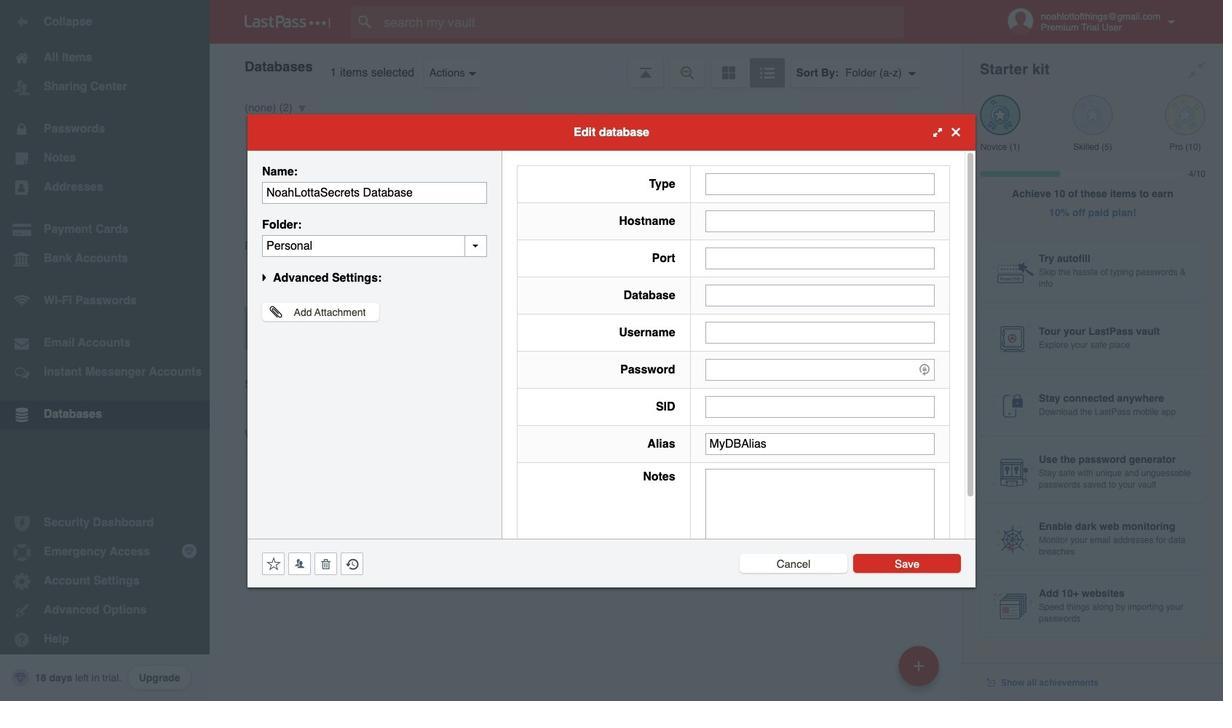 Task type: locate. For each thing, give the bounding box(es) containing it.
search my vault text field
[[351, 6, 933, 38]]

None text field
[[705, 173, 935, 195], [262, 235, 487, 257], [705, 396, 935, 418], [705, 433, 935, 455], [705, 469, 935, 559], [705, 173, 935, 195], [262, 235, 487, 257], [705, 396, 935, 418], [705, 433, 935, 455], [705, 469, 935, 559]]

None text field
[[262, 182, 487, 204], [705, 210, 935, 232], [705, 247, 935, 269], [705, 284, 935, 306], [705, 322, 935, 343], [262, 182, 487, 204], [705, 210, 935, 232], [705, 247, 935, 269], [705, 284, 935, 306], [705, 322, 935, 343]]

None password field
[[705, 359, 935, 381]]

Search search field
[[351, 6, 933, 38]]

dialog
[[248, 114, 976, 587]]

lastpass image
[[245, 15, 331, 28]]

new item image
[[914, 661, 924, 671]]



Task type: describe. For each thing, give the bounding box(es) containing it.
vault options navigation
[[210, 44, 963, 87]]

main navigation navigation
[[0, 0, 210, 701]]

new item navigation
[[894, 642, 948, 701]]



